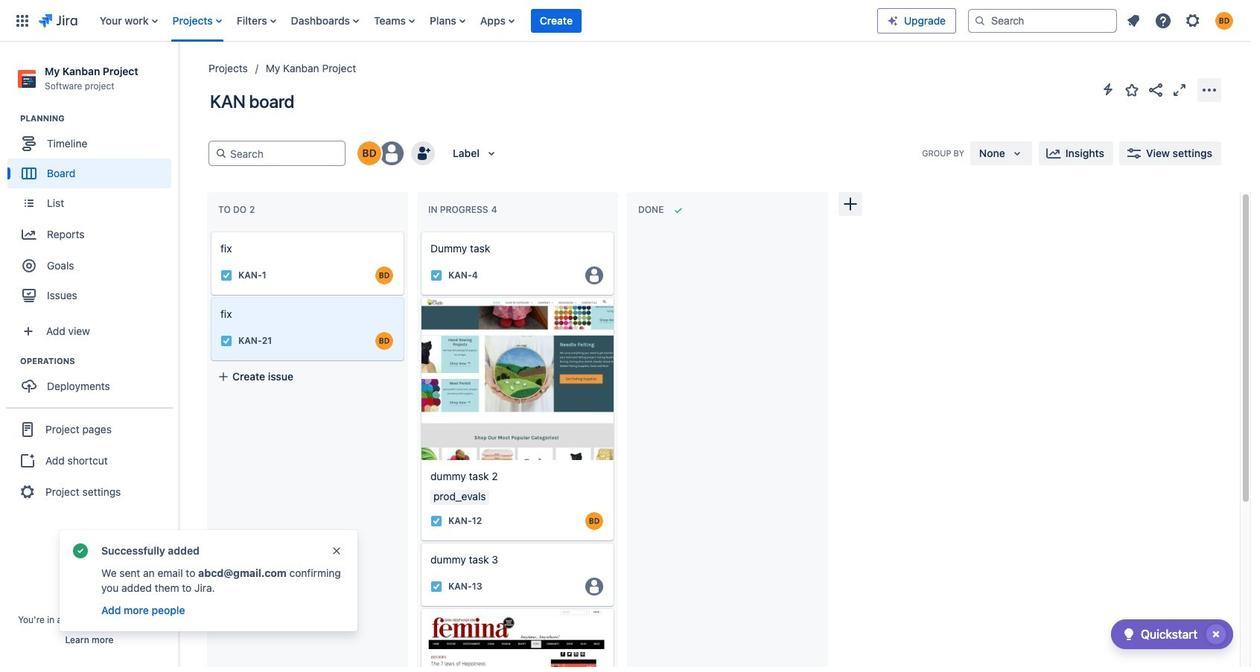 Task type: vqa. For each thing, say whether or not it's contained in the screenshot.
Enter full screen icon
yes



Task type: describe. For each thing, give the bounding box(es) containing it.
create issue image for the middle task image
[[201, 287, 219, 305]]

1 horizontal spatial list
[[1120, 7, 1242, 34]]

goal image
[[22, 259, 36, 273]]

heading for planning "icon" group
[[20, 113, 178, 125]]

operations image
[[2, 352, 20, 370]]

to do element
[[218, 204, 258, 215]]

2 vertical spatial task image
[[430, 581, 442, 593]]

enter full screen image
[[1171, 81, 1189, 99]]

1 task image from the top
[[430, 270, 442, 282]]

sidebar navigation image
[[162, 60, 195, 89]]

planning image
[[2, 110, 20, 127]]

sidebar element
[[0, 42, 179, 667]]

0 vertical spatial task image
[[220, 270, 232, 282]]

dismiss image
[[331, 545, 343, 557]]

create issue image for the top task image
[[201, 222, 219, 240]]

more actions image
[[1200, 81, 1218, 99]]



Task type: locate. For each thing, give the bounding box(es) containing it.
view settings image
[[1125, 144, 1143, 162]]

2 heading from the top
[[20, 355, 178, 367]]

help image
[[1154, 12, 1172, 29]]

star kan board image
[[1123, 81, 1141, 99]]

create issue image
[[201, 222, 219, 240], [201, 287, 219, 305]]

0 vertical spatial group
[[7, 113, 178, 315]]

0 vertical spatial task image
[[430, 270, 442, 282]]

group
[[7, 113, 178, 315], [7, 355, 178, 406], [6, 408, 173, 513]]

automations menu button icon image
[[1099, 80, 1117, 98]]

success image
[[71, 542, 89, 560]]

Search text field
[[227, 141, 339, 165]]

create column image
[[842, 195, 859, 213]]

task image
[[430, 270, 442, 282], [430, 515, 442, 527]]

heading
[[20, 113, 178, 125], [20, 355, 178, 367]]

primary element
[[9, 0, 877, 41]]

0 vertical spatial heading
[[20, 113, 178, 125]]

None search field
[[968, 9, 1117, 32]]

1 vertical spatial task image
[[430, 515, 442, 527]]

jira image
[[39, 12, 77, 29], [39, 12, 77, 29]]

1 vertical spatial create issue image
[[201, 287, 219, 305]]

banner
[[0, 0, 1251, 42]]

list
[[92, 0, 877, 41], [1120, 7, 1242, 34]]

add people image
[[414, 144, 432, 162]]

1 vertical spatial heading
[[20, 355, 178, 367]]

list item
[[531, 0, 582, 41]]

search image
[[974, 15, 986, 26]]

1 heading from the top
[[20, 113, 178, 125]]

2 vertical spatial group
[[6, 408, 173, 513]]

2 create issue image from the top
[[201, 287, 219, 305]]

0 vertical spatial create issue image
[[201, 222, 219, 240]]

settings image
[[1184, 12, 1202, 29]]

heading for group for operations icon
[[20, 355, 178, 367]]

dismiss quickstart image
[[1204, 623, 1228, 646]]

your profile and settings image
[[1215, 12, 1233, 29]]

appswitcher icon image
[[13, 12, 31, 29]]

task image
[[220, 270, 232, 282], [220, 335, 232, 347], [430, 581, 442, 593]]

1 create issue image from the top
[[201, 222, 219, 240]]

1 vertical spatial group
[[7, 355, 178, 406]]

Search field
[[968, 9, 1117, 32]]

2 task image from the top
[[430, 515, 442, 527]]

group for operations icon
[[7, 355, 178, 406]]

0 horizontal spatial list
[[92, 0, 877, 41]]

group for planning "icon"
[[7, 113, 178, 315]]

1 vertical spatial task image
[[220, 335, 232, 347]]

in progress element
[[428, 204, 500, 215]]

notifications image
[[1125, 12, 1142, 29]]



